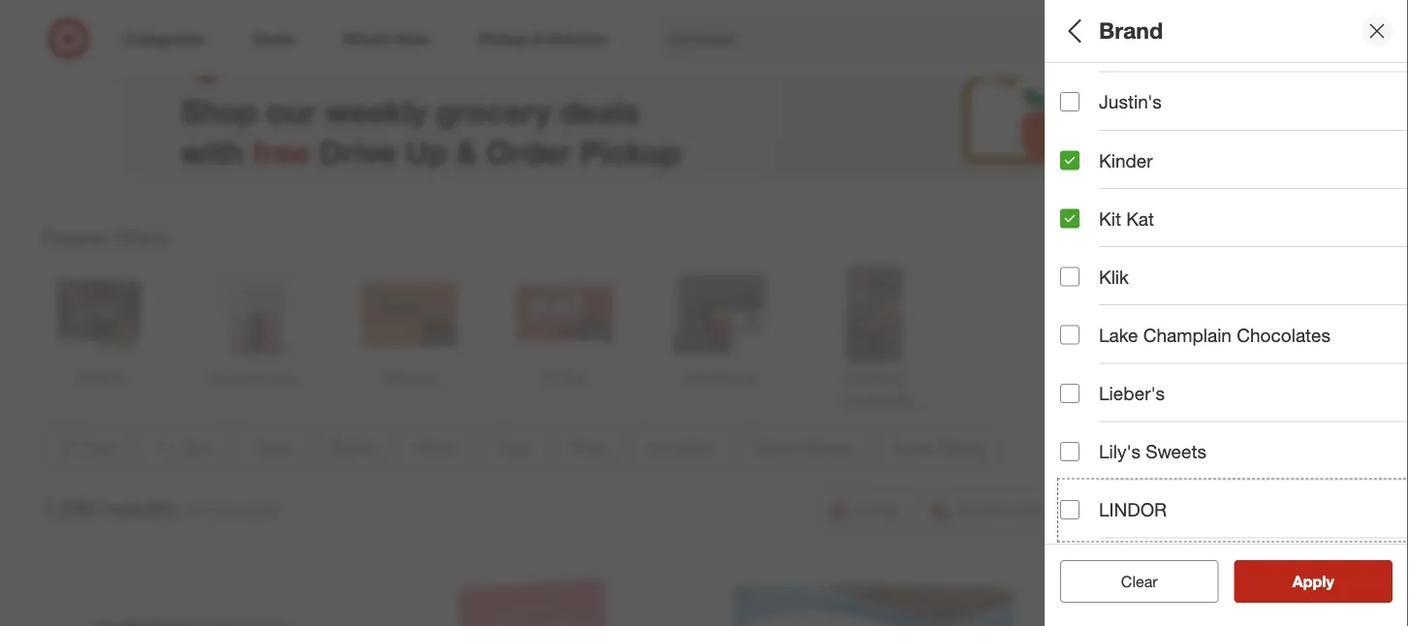 Task type: describe. For each thing, give the bounding box(es) containing it.
see
[[1273, 572, 1301, 591]]

kat
[[1127, 207, 1155, 230]]

lake
[[1100, 324, 1139, 346]]

musketeers;
[[1072, 169, 1147, 186]]

our
[[267, 92, 316, 130]]

grocery
[[436, 92, 552, 130]]

1,090
[[41, 495, 97, 522]]

search
[[1124, 31, 1171, 50]]

filters
[[1094, 17, 1154, 44]]

◎deals
[[181, 31, 344, 85]]

search button
[[1124, 17, 1171, 64]]

pickup
[[580, 133, 682, 170]]

for
[[183, 501, 202, 520]]

3
[[1061, 169, 1068, 186]]

crunch;
[[1150, 169, 1199, 186]]

results for see
[[1305, 572, 1355, 591]]

dietary needs
[[1061, 490, 1185, 513]]

all filters dialog
[[1045, 0, 1409, 626]]

champlain
[[1144, 324, 1232, 346]]

What can we help you find? suggestions appear below search field
[[655, 17, 1138, 60]]

flavor button
[[1061, 199, 1409, 267]]

Lieber's checkbox
[[1061, 384, 1080, 403]]

LINDOR checkbox
[[1061, 500, 1080, 520]]

apply button
[[1235, 560, 1393, 603]]

kat;
[[1291, 169, 1316, 186]]

brand 3 musketeers; crunch; ghirardelli; kit kat; kinder; lindt
[[1061, 144, 1397, 186]]

order
[[486, 133, 571, 170]]

clear for clear all
[[1112, 572, 1149, 591]]

drive
[[319, 133, 397, 170]]

type button
[[1061, 267, 1409, 335]]

dietary needs button
[[1061, 470, 1409, 538]]

lake champlain chocolates
[[1100, 324, 1331, 346]]

Lily's Sweets checkbox
[[1061, 442, 1080, 462]]

Kit Kat checkbox
[[1061, 209, 1080, 228]]

price
[[1061, 355, 1106, 377]]

deals button
[[1061, 63, 1409, 131]]

with
[[181, 133, 244, 170]]

type
[[1061, 287, 1102, 309]]

popular filters
[[41, 226, 168, 248]]

occasion
[[1061, 422, 1143, 445]]

kinder;
[[1320, 169, 1363, 186]]

sweets
[[1146, 441, 1207, 463]]

Klik checkbox
[[1061, 267, 1080, 287]]

dietary
[[1061, 490, 1125, 513]]

clear all
[[1112, 572, 1168, 591]]

all filters
[[1061, 17, 1154, 44]]

flavor
[[1061, 219, 1114, 241]]

Justin's checkbox
[[1061, 92, 1080, 112]]

justin's
[[1100, 91, 1162, 113]]

needs
[[1130, 490, 1185, 513]]

up
[[405, 133, 448, 170]]



Task type: locate. For each thing, give the bounding box(es) containing it.
clear all button
[[1061, 560, 1219, 603]]

kit inside brand dialog
[[1100, 207, 1122, 230]]

see results button
[[1235, 560, 1393, 603]]

0 vertical spatial results
[[103, 495, 175, 522]]

clear inside brand dialog
[[1122, 572, 1158, 591]]

all
[[1153, 572, 1168, 591]]

deals
[[1061, 83, 1110, 105]]

brand right all
[[1100, 17, 1164, 44]]

&
[[456, 133, 478, 170]]

1 horizontal spatial results
[[1305, 572, 1355, 591]]

kit left kat;
[[1271, 169, 1288, 186]]

brand dialog
[[1045, 0, 1409, 626]]

brand for brand
[[1100, 17, 1164, 44]]

klik
[[1100, 266, 1129, 288]]

popular
[[41, 226, 109, 248]]

clear inside "all filters" dialog
[[1112, 572, 1149, 591]]

1 vertical spatial results
[[1305, 572, 1355, 591]]

clear
[[1112, 572, 1149, 591], [1122, 572, 1158, 591]]

1 vertical spatial brand
[[1061, 144, 1114, 166]]

clear left all
[[1112, 572, 1149, 591]]

price button
[[1061, 335, 1409, 402]]

apply
[[1293, 572, 1335, 591]]

0 vertical spatial kit
[[1271, 169, 1288, 186]]

brand for brand 3 musketeers; crunch; ghirardelli; kit kat; kinder; lindt
[[1061, 144, 1114, 166]]

free
[[253, 133, 311, 170]]

results right see
[[1305, 572, 1355, 591]]

kinder
[[1100, 149, 1154, 171]]

results
[[103, 495, 175, 522], [1305, 572, 1355, 591]]

shop
[[181, 92, 258, 130]]

weekly
[[325, 92, 427, 130]]

◎deals shop our weekly grocery deals with free drive up & order pickup
[[181, 31, 682, 170]]

clear down 'lindor'
[[1122, 572, 1158, 591]]

kit left kat
[[1100, 207, 1122, 230]]

"chocolate"
[[206, 501, 286, 520]]

lily's sweets
[[1100, 441, 1207, 463]]

0 horizontal spatial results
[[103, 495, 175, 522]]

brand inside brand 3 musketeers; crunch; ghirardelli; kit kat; kinder; lindt
[[1061, 144, 1114, 166]]

brand up the musketeers;
[[1061, 144, 1114, 166]]

results for 1,090
[[103, 495, 175, 522]]

Kinder checkbox
[[1061, 151, 1080, 170]]

2 clear from the left
[[1122, 572, 1158, 591]]

filters
[[114, 226, 168, 248]]

deals
[[560, 92, 640, 130]]

kit kat
[[1100, 207, 1155, 230]]

ghirardelli;
[[1202, 169, 1268, 186]]

chocolates
[[1237, 324, 1331, 346]]

clear for clear
[[1122, 572, 1158, 591]]

0 vertical spatial brand
[[1100, 17, 1164, 44]]

brand inside dialog
[[1100, 17, 1164, 44]]

all
[[1061, 17, 1088, 44]]

lindt
[[1367, 169, 1397, 186]]

kit
[[1271, 169, 1288, 186], [1100, 207, 1122, 230]]

see results
[[1273, 572, 1355, 591]]

lindor
[[1100, 499, 1168, 521]]

1 clear from the left
[[1112, 572, 1149, 591]]

lily's
[[1100, 441, 1141, 463]]

0 horizontal spatial kit
[[1100, 207, 1122, 230]]

results inside see results button
[[1305, 572, 1355, 591]]

lieber's
[[1100, 382, 1166, 405]]

clear button
[[1061, 560, 1219, 603]]

occasion button
[[1061, 402, 1409, 470]]

results left for
[[103, 495, 175, 522]]

Lake Champlain Chocolates checkbox
[[1061, 326, 1080, 345]]

1,090 results for "chocolate"
[[41, 495, 286, 522]]

brand
[[1100, 17, 1164, 44], [1061, 144, 1114, 166]]

1 vertical spatial kit
[[1100, 207, 1122, 230]]

1 horizontal spatial kit
[[1271, 169, 1288, 186]]

kit inside brand 3 musketeers; crunch; ghirardelli; kit kat; kinder; lindt
[[1271, 169, 1288, 186]]



Task type: vqa. For each thing, say whether or not it's contained in the screenshot.
top Primary Dietary Ingredient button
no



